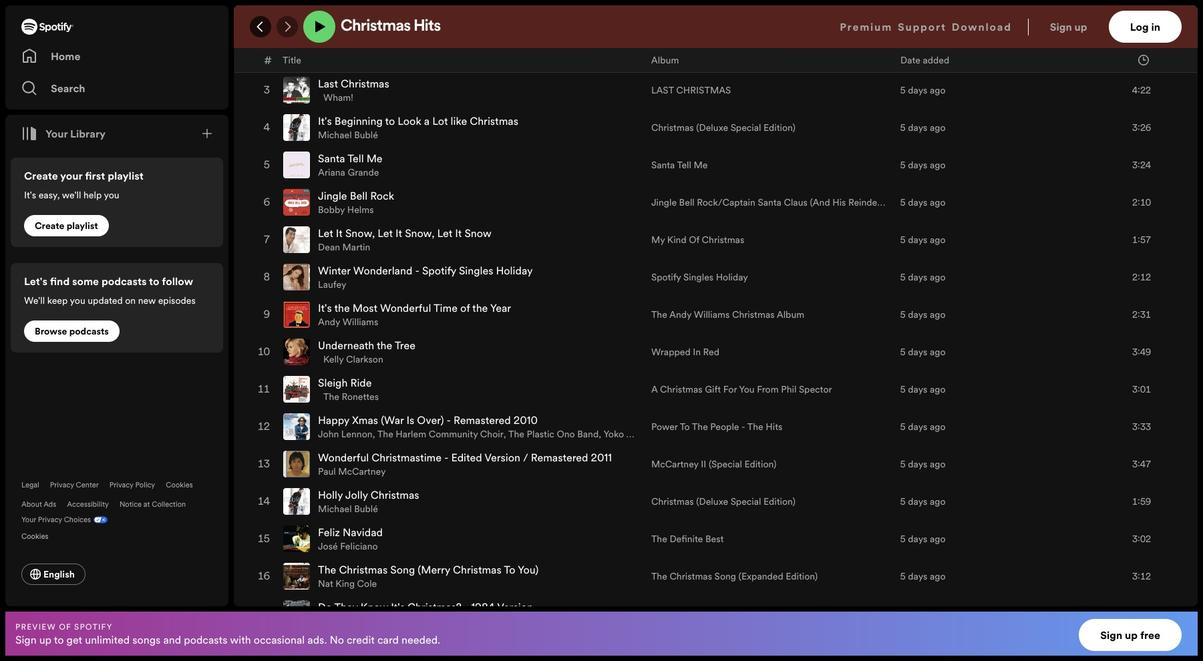 Task type: vqa. For each thing, say whether or not it's contained in the screenshot.


Task type: locate. For each thing, give the bounding box(es) containing it.
you inside all i want for christmas is you mariah carey
[[445, 1, 463, 16]]

hits
[[414, 19, 441, 35], [766, 420, 783, 434]]

1 ago from the top
[[930, 9, 946, 22]]

create inside the create your first playlist it's easy, we'll help you
[[24, 168, 58, 183]]

6 5 days ago from the top
[[901, 196, 946, 209]]

english
[[43, 568, 75, 581]]

3:02
[[1133, 533, 1152, 546]]

2 horizontal spatial ,
[[599, 428, 601, 441]]

the inside underneath the tree kelly clarkson
[[377, 338, 393, 353]]

8 days from the top
[[908, 271, 928, 284]]

5 for sleigh ride
[[901, 383, 906, 396]]

6 ago from the top
[[930, 196, 946, 209]]

12 days from the top
[[908, 420, 928, 434]]

0 vertical spatial christmas (deluxe special edition)
[[652, 121, 796, 134]]

podcasts inside "link"
[[69, 325, 109, 338]]

13 5 days ago from the top
[[901, 458, 946, 471]]

1 vertical spatial christmas (deluxe special edition) link
[[652, 495, 796, 509]]

ago for jingle bell rock
[[930, 196, 946, 209]]

bell
[[350, 188, 368, 203]]

2:10
[[1133, 196, 1152, 209]]

14 5 from the top
[[901, 495, 906, 509]]

navidad
[[343, 525, 383, 540]]

ago for let it snow, let it snow, let it snow
[[930, 233, 946, 247]]

michael bublé link for beginning
[[318, 128, 378, 142]]

laufey link
[[318, 278, 347, 291]]

you inside let's find some podcasts to follow we'll keep you updated on new episodes
[[70, 294, 85, 307]]

- right over)
[[447, 413, 451, 428]]

your left library
[[45, 126, 68, 141]]

merry christmas
[[652, 9, 722, 22]]

0 vertical spatial your
[[45, 126, 68, 141]]

tell for santa tell me
[[677, 158, 692, 172]]

4 ago from the top
[[930, 121, 946, 134]]

happy xmas (war is over) - remastered 2010 cell
[[283, 409, 641, 454]]

christmas inside it's beginning to look a lot like christmas michael bublé
[[470, 114, 519, 128]]

(war
[[381, 413, 404, 428]]

it down bobby helms link
[[336, 226, 343, 241]]

1 vertical spatial michael bublé link
[[318, 503, 378, 516]]

1 christmas (deluxe special edition) link from the top
[[652, 121, 796, 134]]

power
[[652, 420, 678, 434]]

duration image
[[1139, 54, 1150, 65]]

5 days ago for last christmas
[[901, 84, 946, 97]]

1 horizontal spatial singles
[[684, 271, 714, 284]]

1 vertical spatial your
[[21, 515, 36, 525]]

9 5 from the top
[[901, 308, 906, 321]]

to left look
[[385, 114, 395, 128]]

christmas down spotify singles holiday
[[732, 308, 775, 321]]

5 ago from the top
[[930, 158, 946, 172]]

1 bublé from the top
[[354, 128, 378, 142]]

0 vertical spatial wonderful
[[380, 301, 431, 315]]

is right (war
[[407, 413, 415, 428]]

hits down phil
[[766, 420, 783, 434]]

spotify singles holiday
[[652, 271, 748, 284]]

snow, up winter wonderland - spotify singles holiday link
[[405, 226, 435, 241]]

1 cell from the left
[[262, 596, 273, 632]]

michael bublé link inside holly jolly christmas cell
[[318, 503, 378, 516]]

2 horizontal spatial spotify
[[652, 271, 681, 284]]

tree down all i want for christmas is you cell at the top of page
[[466, 39, 486, 53]]

5 for santa tell me
[[901, 158, 906, 172]]

over)
[[417, 413, 444, 428]]

0 horizontal spatial tell
[[348, 151, 364, 166]]

1 michael bublé link from the top
[[318, 128, 378, 142]]

you
[[104, 188, 119, 202], [70, 294, 85, 307]]

michael bublé link inside it's beginning to look a lot like christmas 'cell'
[[318, 128, 378, 142]]

community
[[429, 428, 478, 441]]

1 horizontal spatial album
[[777, 308, 805, 321]]

andy up underneath
[[318, 315, 340, 329]]

1 5 days ago from the top
[[901, 9, 946, 22]]

cookies link up collection
[[166, 481, 193, 491]]

, left (war
[[373, 428, 375, 441]]

free
[[1141, 628, 1161, 643]]

christmas (deluxe special edition) link down the (special on the bottom right of the page
[[652, 495, 796, 509]]

0 vertical spatial remastered
[[454, 413, 511, 428]]

spotify up time
[[422, 263, 456, 278]]

up inside button
[[1075, 19, 1088, 34]]

let down bobby
[[318, 226, 333, 241]]

12 ago from the top
[[930, 420, 946, 434]]

title
[[283, 53, 301, 67]]

podcasts inside preview of spotify sign up to get unlimited songs and podcasts with occasional ads. no credit card needed.
[[184, 633, 228, 647]]

your inside button
[[45, 126, 68, 141]]

15 5 from the top
[[901, 533, 906, 546]]

2 christmas (deluxe special edition) link from the top
[[652, 495, 796, 509]]

a christmas gift for you from phil spector link
[[652, 383, 833, 396]]

the left most
[[334, 301, 350, 315]]

underneath the tree kelly clarkson
[[318, 338, 416, 366]]

notice at collection
[[120, 500, 186, 510]]

occasional
[[254, 633, 305, 647]]

christmas inside 'top bar and user menu' element
[[341, 19, 411, 35]]

3 ago from the top
[[930, 84, 946, 97]]

1 horizontal spatial tell
[[677, 158, 692, 172]]

(deluxe down christmas
[[696, 121, 729, 134]]

let right martin
[[378, 226, 393, 241]]

1 days from the top
[[908, 9, 928, 22]]

happy
[[318, 413, 350, 428]]

1 vertical spatial remastered
[[531, 450, 589, 465]]

the for most
[[334, 301, 350, 315]]

0 vertical spatial cookies
[[166, 481, 193, 491]]

sign inside button
[[1101, 628, 1123, 643]]

special down christmas
[[731, 121, 762, 134]]

0 vertical spatial tree
[[466, 39, 486, 53]]

you right keep
[[70, 294, 85, 307]]

0 horizontal spatial me
[[367, 151, 383, 166]]

10 5 days ago from the top
[[901, 346, 946, 359]]

sign inside button
[[1050, 19, 1073, 34]]

10 days from the top
[[908, 346, 928, 359]]

1 vertical spatial is
[[407, 413, 415, 428]]

1 horizontal spatial sign
[[1050, 19, 1073, 34]]

1 vertical spatial tree
[[395, 338, 416, 353]]

cookies link down your privacy choices button
[[21, 528, 59, 543]]

1 snow, from the left
[[345, 226, 375, 241]]

1 vertical spatial from
[[757, 383, 779, 396]]

1 horizontal spatial playlist
[[108, 168, 144, 183]]

my kind of christmas
[[652, 233, 745, 247]]

5 days ago for happy xmas (war is over) - remastered 2010
[[901, 420, 946, 434]]

ago for winter wonderland - spotify singles holiday
[[930, 271, 946, 284]]

song inside the christmas song (merry christmas to you) nat king cole
[[390, 563, 415, 577]]

happy xmas (war is over) - remastered 2010
[[318, 413, 538, 428]]

up for sign up free
[[1125, 628, 1138, 643]]

new
[[138, 294, 156, 307]]

0 horizontal spatial is
[[407, 413, 415, 428]]

1 vertical spatial (deluxe
[[696, 495, 729, 509]]

no
[[330, 633, 344, 647]]

playlist inside 'button'
[[67, 219, 98, 233]]

browse podcasts
[[35, 325, 109, 338]]

3 5 from the top
[[901, 84, 906, 97]]

days for last christmas
[[908, 84, 928, 97]]

christmas up christmas hits
[[384, 1, 433, 16]]

santa inside the santa tell me ariana grande
[[318, 151, 345, 166]]

5 days ago for jingle bell rock
[[901, 196, 946, 209]]

3 5 days ago from the top
[[901, 84, 946, 97]]

0 horizontal spatial let
[[318, 226, 333, 241]]

you for some
[[70, 294, 85, 307]]

1 vertical spatial michael
[[318, 503, 352, 516]]

santa for santa tell me ariana grande
[[318, 151, 345, 166]]

0 vertical spatial from
[[724, 46, 746, 59]]

special down the (special on the bottom right of the page
[[731, 495, 762, 509]]

you inside the create your first playlist it's easy, we'll help you
[[104, 188, 119, 202]]

7 ago from the top
[[930, 233, 946, 247]]

0 horizontal spatial mccartney
[[338, 465, 386, 479]]

the ronettes link
[[323, 390, 379, 404]]

playlist down the 'help'
[[67, 219, 98, 233]]

christmas right 'last'
[[341, 76, 389, 91]]

sign for sign up free
[[1101, 628, 1123, 643]]

5 for last christmas
[[901, 84, 906, 97]]

2 michael from the top
[[318, 503, 352, 516]]

privacy for privacy center
[[50, 481, 74, 491]]

1984
[[471, 600, 495, 615]]

5 for let it snow, let it snow, let it snow
[[901, 233, 906, 247]]

- down let it snow, let it snow, let it snow dean martin
[[415, 263, 420, 278]]

browse podcasts link
[[24, 321, 120, 342]]

2 ago from the top
[[930, 46, 946, 59]]

michael bublé link up feliz navidad 'link'
[[318, 503, 378, 516]]

singles down let it snow, let it snow, let it snow cell
[[459, 263, 494, 278]]

2:12
[[1133, 271, 1152, 284]]

1 horizontal spatial me
[[694, 158, 708, 172]]

5 days from the top
[[908, 158, 928, 172]]

your down about
[[21, 515, 36, 525]]

to right the power on the bottom of the page
[[680, 420, 690, 434]]

the right underneath
[[377, 338, 393, 353]]

4:01
[[1133, 9, 1152, 22]]

2 cell from the left
[[652, 596, 890, 632]]

spotify singles holiday link
[[652, 271, 748, 284]]

0 horizontal spatial you
[[445, 1, 463, 16]]

up left log
[[1075, 19, 1088, 34]]

last
[[652, 84, 674, 97]]

3:01
[[1133, 383, 1152, 396]]

2 merry from the top
[[652, 46, 677, 59]]

5 for it's beginning to look a lot like christmas
[[901, 121, 906, 134]]

for
[[724, 383, 737, 396]]

1 horizontal spatial the
[[377, 338, 393, 353]]

ride
[[350, 376, 372, 390]]

it left snow
[[455, 226, 462, 241]]

it's inside the create your first playlist it's easy, we'll help you
[[24, 188, 36, 202]]

3 days from the top
[[908, 84, 928, 97]]

tell inside the santa tell me ariana grande
[[348, 151, 364, 166]]

it's inside it's beginning to look a lot like christmas michael bublé
[[318, 114, 332, 128]]

it's beginning to look a lot like christmas cell
[[283, 110, 641, 146]]

2 bublé from the top
[[354, 503, 378, 516]]

2 5 days ago from the top
[[901, 46, 946, 59]]

5 for winter wonderland - spotify singles holiday
[[901, 271, 906, 284]]

0 horizontal spatial to
[[504, 563, 516, 577]]

1 vertical spatial christmas (deluxe special edition)
[[652, 495, 796, 509]]

5 5 from the top
[[901, 158, 906, 172]]

song for (merry
[[390, 563, 415, 577]]

1 horizontal spatial hits
[[766, 420, 783, 434]]

2 horizontal spatial let
[[437, 226, 453, 241]]

4 5 days ago from the top
[[901, 121, 946, 134]]

christmas right like
[[470, 114, 519, 128]]

remastered
[[454, 413, 511, 428], [531, 450, 589, 465]]

michael bublé link up the santa tell me ariana grande
[[318, 128, 378, 142]]

is inside all i want for christmas is you mariah carey
[[435, 1, 443, 16]]

- left edited
[[444, 450, 449, 465]]

0 vertical spatial version
[[485, 450, 521, 465]]

1 horizontal spatial spotify
[[422, 263, 456, 278]]

days for underneath the tree
[[908, 346, 928, 359]]

it's beginning to look a lot like christmas link
[[318, 114, 519, 128]]

wonderful christmastime - edited version / remastered 2011 cell
[[283, 446, 641, 483]]

podcasts right and
[[184, 633, 228, 647]]

0 horizontal spatial snow,
[[345, 226, 375, 241]]

0 horizontal spatial wonderful
[[318, 450, 369, 465]]

1 horizontal spatial up
[[1075, 19, 1088, 34]]

christmas inside holly jolly christmas michael bublé
[[371, 488, 419, 503]]

ago for all i want for christmas is you
[[930, 9, 946, 22]]

tree inside underneath the tree kelly clarkson
[[395, 338, 416, 353]]

christmas (deluxe special edition) down the (special on the bottom right of the page
[[652, 495, 796, 509]]

of right preview
[[59, 621, 71, 633]]

remastered inside wonderful christmastime - edited version / remastered 2011 paul mccartney
[[531, 450, 589, 465]]

16 ago from the top
[[930, 570, 946, 583]]

helms
[[347, 203, 374, 217]]

episodes
[[158, 294, 196, 307]]

the up happy
[[323, 390, 339, 404]]

1 vertical spatial to
[[504, 563, 516, 577]]

michael inside holly jolly christmas michael bublé
[[318, 503, 352, 516]]

last christmas cell
[[283, 72, 641, 108]]

bublé
[[354, 128, 378, 142], [354, 503, 378, 516]]

0 horizontal spatial holiday
[[496, 263, 533, 278]]

- right the "people"
[[742, 420, 746, 434]]

1 vertical spatial wonderful
[[318, 450, 369, 465]]

accessibility link
[[67, 500, 109, 510]]

michael up "feliz"
[[318, 503, 352, 516]]

14 5 days ago from the top
[[901, 495, 946, 509]]

0 horizontal spatial williams
[[343, 315, 379, 329]]

1 horizontal spatial snow,
[[405, 226, 435, 241]]

create for your
[[24, 168, 58, 183]]

1 michael from the top
[[318, 128, 352, 142]]

(deluxe down mccartney ii (special edition)
[[696, 495, 729, 509]]

the down 'josé'
[[318, 563, 336, 577]]

best
[[706, 533, 724, 546]]

0 horizontal spatial to
[[54, 633, 64, 647]]

merry
[[652, 9, 677, 22], [652, 46, 677, 59]]

0 vertical spatial michael bublé link
[[318, 128, 378, 142]]

cell
[[262, 596, 273, 632], [652, 596, 890, 632], [901, 596, 1079, 632], [1090, 596, 1170, 632]]

mariah carey link
[[323, 16, 381, 29]]

1 vertical spatial cookies
[[21, 532, 48, 542]]

phil
[[781, 383, 797, 396]]

2 vertical spatial to
[[54, 633, 64, 647]]

your privacy choices
[[21, 515, 91, 525]]

mccartney inside wonderful christmastime - edited version / remastered 2011 paul mccartney
[[338, 465, 386, 479]]

playlist right the first
[[108, 168, 144, 183]]

7 5 from the top
[[901, 233, 906, 247]]

7 days from the top
[[908, 233, 928, 247]]

2 christmas (deluxe special edition) from the top
[[652, 495, 796, 509]]

14 ago from the top
[[930, 495, 946, 509]]

0 vertical spatial podcasts
[[102, 274, 147, 289]]

singles down my kind of christmas link
[[684, 271, 714, 284]]

it's the most wonderful time of the year cell
[[283, 297, 641, 333]]

1 horizontal spatial is
[[435, 1, 443, 16]]

0 horizontal spatial andy
[[318, 315, 340, 329]]

do
[[318, 600, 332, 615]]

paul mccartney link
[[318, 465, 386, 479]]

1 horizontal spatial you
[[104, 188, 119, 202]]

lee
[[781, 46, 796, 59]]

mccartney up the jolly
[[338, 465, 386, 479]]

0 horizontal spatial santa
[[318, 151, 345, 166]]

michael inside it's beginning to look a lot like christmas michael bublé
[[318, 128, 352, 142]]

holiday up the andy williams christmas album "link"
[[716, 271, 748, 284]]

10 5 from the top
[[901, 346, 906, 359]]

1 vertical spatial you
[[70, 294, 85, 307]]

- inside wonderful christmastime - edited version / remastered 2011 paul mccartney
[[444, 450, 449, 465]]

1 horizontal spatial wonderful
[[380, 301, 431, 315]]

the harlem community choir link
[[378, 428, 504, 441]]

song for (expanded
[[715, 570, 737, 583]]

1 horizontal spatial cookies link
[[166, 481, 193, 491]]

privacy up the notice
[[109, 481, 134, 491]]

9 5 days ago from the top
[[901, 308, 946, 321]]

bublé up the santa tell me ariana grande
[[354, 128, 378, 142]]

0 horizontal spatial the
[[334, 301, 350, 315]]

sign inside preview of spotify sign up to get unlimited songs and podcasts with occasional ads. no credit card needed.
[[15, 633, 37, 647]]

0 horizontal spatial cookies link
[[21, 528, 59, 543]]

0 horizontal spatial cookies
[[21, 532, 48, 542]]

16 days from the top
[[908, 570, 928, 583]]

2 special from the top
[[731, 495, 762, 509]]

rockin'
[[318, 39, 353, 53]]

1 special from the top
[[731, 121, 762, 134]]

you
[[445, 1, 463, 16], [739, 383, 755, 396]]

1 merry from the top
[[652, 9, 677, 22]]

find
[[50, 274, 70, 289]]

tree inside the rockin' around the christmas tree cell
[[466, 39, 486, 53]]

sleigh ride the ronettes
[[318, 376, 379, 404]]

5 for all i want for christmas is you
[[901, 9, 906, 22]]

rockin' around the christmas tree cell
[[283, 35, 641, 71]]

you for first
[[104, 188, 119, 202]]

2 it from the left
[[396, 226, 402, 241]]

1 let from the left
[[318, 226, 333, 241]]

holiday inside winter wonderland - spotify singles holiday laufey
[[496, 263, 533, 278]]

is up the rockin' around the christmas tree cell
[[435, 1, 443, 16]]

sign
[[1050, 19, 1073, 34], [1101, 628, 1123, 643], [15, 633, 37, 647]]

andy inside it's the most wonderful time of the year andy williams
[[318, 315, 340, 329]]

16 5 days ago from the top
[[901, 570, 946, 583]]

playlist
[[108, 168, 144, 183], [67, 219, 98, 233]]

cole
[[357, 577, 377, 591]]

cookies
[[166, 481, 193, 491], [21, 532, 48, 542]]

8 ago from the top
[[930, 271, 946, 284]]

, left yoko
[[599, 428, 601, 441]]

you right for
[[739, 383, 755, 396]]

christmas down feliciano
[[339, 563, 388, 577]]

unlimited
[[85, 633, 130, 647]]

0 vertical spatial you
[[104, 188, 119, 202]]

1 vertical spatial bublé
[[354, 503, 378, 516]]

the left year
[[473, 301, 488, 315]]

it's down laufey
[[318, 301, 332, 315]]

8 5 days ago from the top
[[901, 271, 946, 284]]

it's left easy,
[[24, 188, 36, 202]]

privacy up ads
[[50, 481, 74, 491]]

15 ago from the top
[[930, 533, 946, 546]]

0 horizontal spatial sign
[[15, 633, 37, 647]]

christmas (deluxe special edition) link down christmas
[[652, 121, 796, 134]]

1 horizontal spatial of
[[460, 301, 470, 315]]

0 vertical spatial you
[[445, 1, 463, 16]]

let left snow
[[437, 226, 453, 241]]

7 5 days ago from the top
[[901, 233, 946, 247]]

0 vertical spatial merry
[[652, 9, 677, 22]]

of inside it's the most wonderful time of the year andy williams
[[460, 301, 470, 315]]

9 days from the top
[[908, 308, 928, 321]]

1 horizontal spatial your
[[45, 126, 68, 141]]

spotify left 'songs'
[[74, 621, 113, 633]]

ago for sleigh ride
[[930, 383, 946, 396]]

michael bublé link for jolly
[[318, 503, 378, 516]]

red
[[703, 346, 720, 359]]

to up new
[[149, 274, 159, 289]]

2 days from the top
[[908, 46, 928, 59]]

5 days ago for all i want for christmas is you
[[901, 9, 946, 22]]

create inside 'button'
[[35, 219, 64, 233]]

podcasts down updated
[[69, 325, 109, 338]]

11 ago from the top
[[930, 383, 946, 396]]

from left phil
[[757, 383, 779, 396]]

spotify down 'my'
[[652, 271, 681, 284]]

the left harlem
[[378, 428, 394, 441]]

album inside # row
[[652, 53, 679, 67]]

about ads link
[[21, 500, 56, 510]]

search link
[[21, 75, 213, 102]]

6 5 from the top
[[901, 196, 906, 209]]

create down easy,
[[35, 219, 64, 233]]

6 days from the top
[[908, 196, 928, 209]]

create up easy,
[[24, 168, 58, 183]]

the christmas song (merry christmas to you) cell
[[283, 559, 641, 595]]

days for jingle bell rock
[[908, 196, 928, 209]]

up left free
[[1125, 628, 1138, 643]]

underneath the tree cell
[[283, 334, 641, 370]]

0 horizontal spatial your
[[21, 515, 36, 525]]

holiday up year
[[496, 263, 533, 278]]

days for let it snow, let it snow, let it snow
[[908, 233, 928, 247]]

2 snow, from the left
[[405, 226, 435, 241]]

ago for last christmas
[[930, 84, 946, 97]]

cookies down 'your privacy choices' at the left bottom
[[21, 532, 48, 542]]

days for it's the most wonderful time of the year
[[908, 308, 928, 321]]

merry for merry christmas
[[652, 9, 677, 22]]

0 vertical spatial to
[[680, 420, 690, 434]]

1 vertical spatial you
[[739, 383, 755, 396]]

it's down wham! at the top left of page
[[318, 114, 332, 128]]

4 5 from the top
[[901, 121, 906, 134]]

0 vertical spatial (deluxe
[[696, 121, 729, 134]]

days for santa tell me
[[908, 158, 928, 172]]

the right the "people"
[[748, 420, 764, 434]]

ago for happy xmas (war is over) - remastered 2010
[[930, 420, 946, 434]]

williams up red
[[694, 308, 730, 321]]

1 horizontal spatial it
[[396, 226, 402, 241]]

the up wrapped
[[652, 308, 668, 321]]

8 5 from the top
[[901, 271, 906, 284]]

last christmas link
[[652, 84, 731, 97]]

14 days from the top
[[908, 495, 928, 509]]

0 vertical spatial create
[[24, 168, 58, 183]]

in
[[1152, 19, 1161, 34]]

christmas up merry christmas from brenda lee link
[[679, 9, 722, 22]]

days for holly jolly christmas
[[908, 495, 928, 509]]

4 days from the top
[[908, 121, 928, 134]]

3 it from the left
[[455, 226, 462, 241]]

ago for santa tell me
[[930, 158, 946, 172]]

5 days ago for underneath the tree
[[901, 346, 946, 359]]

your
[[60, 168, 83, 183]]

hits up rockin' around the christmas tree link
[[414, 19, 441, 35]]

feliz navidad josé feliciano
[[318, 525, 383, 553]]

to inside let's find some podcasts to follow we'll keep you updated on new episodes
[[149, 274, 159, 289]]

1 vertical spatial version
[[497, 600, 533, 615]]

2 horizontal spatial up
[[1125, 628, 1138, 643]]

12 5 from the top
[[901, 420, 906, 434]]

2 horizontal spatial it
[[455, 226, 462, 241]]

11 days from the top
[[908, 383, 928, 396]]

version right 1984
[[497, 600, 533, 615]]

podcasts up on
[[102, 274, 147, 289]]

jingle
[[318, 188, 347, 203]]

1 (deluxe from the top
[[696, 121, 729, 134]]

5 for holly jolly christmas
[[901, 495, 906, 509]]

10 ago from the top
[[930, 346, 946, 359]]

christmas up the santa tell me at the top right
[[652, 121, 694, 134]]

5 days ago
[[901, 9, 946, 22], [901, 46, 946, 59], [901, 84, 946, 97], [901, 121, 946, 134], [901, 158, 946, 172], [901, 196, 946, 209], [901, 233, 946, 247], [901, 271, 946, 284], [901, 308, 946, 321], [901, 346, 946, 359], [901, 383, 946, 396], [901, 420, 946, 434], [901, 458, 946, 471], [901, 495, 946, 509], [901, 533, 946, 546], [901, 570, 946, 583]]

0 horizontal spatial singles
[[459, 263, 494, 278]]

5 for underneath the tree
[[901, 346, 906, 359]]

11 5 days ago from the top
[[901, 383, 946, 396]]

12 5 days ago from the top
[[901, 420, 946, 434]]

0 horizontal spatial album
[[652, 53, 679, 67]]

wrapped in red link
[[652, 346, 720, 359]]

christmas right the jolly
[[371, 488, 419, 503]]

holly jolly christmas cell
[[283, 484, 641, 520]]

11 5 from the top
[[901, 383, 906, 396]]

1 vertical spatial of
[[59, 621, 71, 633]]

0 vertical spatial of
[[460, 301, 470, 315]]

michael up the santa tell me ariana grande
[[318, 128, 352, 142]]

1 5 from the top
[[901, 9, 906, 22]]

9 ago from the top
[[930, 308, 946, 321]]

special for holly jolly christmas
[[731, 495, 762, 509]]

13 ago from the top
[[930, 458, 946, 471]]

sign up
[[1050, 19, 1088, 34]]

1 christmas (deluxe special edition) from the top
[[652, 121, 796, 134]]

it up wonderland
[[396, 226, 402, 241]]

1 horizontal spatial mccartney
[[652, 458, 699, 471]]

days for feliz navidad
[[908, 533, 928, 546]]

15 days from the top
[[908, 533, 928, 546]]

- inside winter wonderland - spotify singles holiday laufey
[[415, 263, 420, 278]]

to inside the christmas song (merry christmas to you) nat king cole
[[504, 563, 516, 577]]

version left /
[[485, 450, 521, 465]]

spotify inside winter wonderland - spotify singles holiday laufey
[[422, 263, 456, 278]]

version
[[485, 450, 521, 465], [497, 600, 533, 615]]

0 vertical spatial hits
[[414, 19, 441, 35]]

5 5 days ago from the top
[[901, 158, 946, 172]]

5 for happy xmas (war is over) - remastered 2010
[[901, 420, 906, 434]]

2 let from the left
[[378, 226, 393, 241]]

playlist inside the create your first playlist it's easy, we'll help you
[[108, 168, 144, 183]]

the for tree
[[377, 338, 393, 353]]

jingle bell rock cell
[[283, 184, 641, 221]]

up inside button
[[1125, 628, 1138, 643]]

create
[[24, 168, 58, 183], [35, 219, 64, 233]]

edition) for it's beginning to look a lot like christmas
[[764, 121, 796, 134]]

time
[[434, 301, 458, 315]]

2 (deluxe from the top
[[696, 495, 729, 509]]

0 horizontal spatial remastered
[[454, 413, 511, 428]]

christmas
[[384, 1, 433, 16], [679, 9, 722, 22], [341, 19, 411, 35], [415, 39, 463, 53], [679, 46, 722, 59], [341, 76, 389, 91], [470, 114, 519, 128], [652, 121, 694, 134], [702, 233, 745, 247], [732, 308, 775, 321], [660, 383, 703, 396], [371, 488, 419, 503], [652, 495, 694, 509], [339, 563, 388, 577], [453, 563, 502, 577], [670, 570, 712, 583]]

days for it's beginning to look a lot like christmas
[[908, 121, 928, 134]]

me inside the santa tell me ariana grande
[[367, 151, 383, 166]]

date added
[[901, 53, 950, 67]]

13 days from the top
[[908, 458, 928, 471]]

california consumer privacy act (ccpa) opt-out icon image
[[91, 515, 108, 528]]

you right the 'help'
[[104, 188, 119, 202]]

2 horizontal spatial to
[[385, 114, 395, 128]]

sleigh ride link
[[318, 376, 372, 390]]

jolly
[[345, 488, 368, 503]]

- inside cell
[[447, 413, 451, 428]]

needed.
[[402, 633, 441, 647]]

andy up wrapped in red
[[670, 308, 692, 321]]

snow, down helms
[[345, 226, 375, 241]]

download button
[[952, 11, 1012, 43]]

5 days ago for winter wonderland - spotify singles holiday
[[901, 271, 946, 284]]

go forward image
[[282, 21, 293, 32]]

remastered inside cell
[[454, 413, 511, 428]]

0 vertical spatial michael
[[318, 128, 352, 142]]

days for wonderful christmastime - edited version / remastered 2011
[[908, 458, 928, 471]]

christmas (deluxe special edition) link
[[652, 121, 796, 134], [652, 495, 796, 509]]

1 vertical spatial to
[[149, 274, 159, 289]]

5 days ago for the christmas song (merry christmas to you)
[[901, 570, 946, 583]]

15 5 days ago from the top
[[901, 533, 946, 546]]

yoko
[[604, 428, 624, 441]]

updated
[[88, 294, 123, 307]]

days for all i want for christmas is you
[[908, 9, 928, 22]]

log in button
[[1109, 11, 1182, 43]]

year
[[490, 301, 511, 315]]

, left 2010
[[504, 428, 506, 441]]

13 5 from the top
[[901, 458, 906, 471]]

to left get
[[54, 633, 64, 647]]

0 vertical spatial special
[[731, 121, 762, 134]]

5
[[901, 9, 906, 22], [901, 46, 906, 59], [901, 84, 906, 97], [901, 121, 906, 134], [901, 158, 906, 172], [901, 196, 906, 209], [901, 233, 906, 247], [901, 271, 906, 284], [901, 308, 906, 321], [901, 346, 906, 359], [901, 383, 906, 396], [901, 420, 906, 434], [901, 458, 906, 471], [901, 495, 906, 509], [901, 533, 906, 546], [901, 570, 906, 583]]

16 5 from the top
[[901, 570, 906, 583]]

1 vertical spatial special
[[731, 495, 762, 509]]

1 horizontal spatial let
[[378, 226, 393, 241]]

a
[[424, 114, 430, 128]]

5 days ago for sleigh ride
[[901, 383, 946, 396]]

0 horizontal spatial up
[[39, 633, 52, 647]]

3 let from the left
[[437, 226, 453, 241]]

1 vertical spatial merry
[[652, 46, 677, 59]]

tree down it's the most wonderful time of the year andy williams
[[395, 338, 416, 353]]

2 michael bublé link from the top
[[318, 503, 378, 516]]

up left get
[[39, 633, 52, 647]]

0 vertical spatial to
[[385, 114, 395, 128]]



Task type: describe. For each thing, give the bounding box(es) containing it.
1 horizontal spatial to
[[680, 420, 690, 434]]

christmas up christmas
[[679, 46, 722, 59]]

5 for the christmas song (merry christmas to you)
[[901, 570, 906, 583]]

privacy down ads
[[38, 515, 62, 525]]

spotify image
[[21, 19, 74, 35]]

wham! link
[[323, 91, 353, 104]]

winter wonderland - spotify singles holiday cell
[[283, 259, 641, 295]]

5 for it's the most wonderful time of the year
[[901, 308, 906, 321]]

up inside preview of spotify sign up to get unlimited songs and podcasts with occasional ads. no credit card needed.
[[39, 633, 52, 647]]

search
[[51, 81, 85, 96]]

snow
[[465, 226, 492, 241]]

bublé inside holly jolly christmas michael bublé
[[354, 503, 378, 516]]

christmas (deluxe special edition) link for it's beginning to look a lot like christmas
[[652, 121, 796, 134]]

ago for the christmas song (merry christmas to you)
[[930, 570, 946, 583]]

- left 1984
[[464, 600, 469, 615]]

1 horizontal spatial holiday
[[716, 271, 748, 284]]

# column header
[[264, 48, 272, 72]]

want
[[339, 1, 365, 16]]

(deluxe for it's beginning to look a lot like christmas
[[696, 121, 729, 134]]

kelly
[[323, 353, 344, 366]]

christmas (deluxe special edition) for it's beginning to look a lot like christmas
[[652, 121, 796, 134]]

browse
[[35, 325, 67, 338]]

0 horizontal spatial santa tell me link
[[318, 151, 383, 166]]

5 days ago for holly jolly christmas
[[901, 495, 946, 509]]

(deluxe for holly jolly christmas
[[696, 495, 729, 509]]

jingle bell rock bobby helms
[[318, 188, 394, 217]]

yoko o no link
[[318, 428, 635, 454]]

up for sign up
[[1075, 19, 1088, 34]]

2 horizontal spatial the
[[473, 301, 488, 315]]

underneath
[[318, 338, 374, 353]]

your for your privacy choices
[[21, 515, 36, 525]]

sign up free button
[[1080, 620, 1182, 652]]

wonderful christmastime - edited version / remastered 2011 link
[[318, 450, 612, 465]]

remastered for 2011
[[531, 450, 589, 465]]

it's right know
[[391, 600, 405, 615]]

3:26
[[1133, 121, 1152, 134]]

plastic
[[527, 428, 555, 441]]

lennon
[[341, 428, 373, 441]]

a
[[652, 383, 658, 396]]

it's beginning to look a lot like christmas michael bublé
[[318, 114, 519, 142]]

do they know it's christmas? - 1984 version
[[318, 600, 533, 615]]

to inside it's beginning to look a lot like christmas michael bublé
[[385, 114, 395, 128]]

create for playlist
[[35, 219, 64, 233]]

2 , from the left
[[504, 428, 506, 441]]

the inside 'sleigh ride the ronettes'
[[323, 390, 339, 404]]

version inside wonderful christmastime - edited version / remastered 2011 paul mccartney
[[485, 450, 521, 465]]

(merry
[[418, 563, 450, 577]]

wonderful inside it's the most wonderful time of the year andy williams
[[380, 301, 431, 315]]

singles inside winter wonderland - spotify singles holiday laufey
[[459, 263, 494, 278]]

john lennon , the harlem community choir , the plastic ono band ,
[[318, 428, 604, 441]]

#
[[264, 52, 272, 67]]

at
[[144, 500, 150, 510]]

the down the definite best
[[652, 570, 668, 583]]

days for winter wonderland - spotify singles holiday
[[908, 271, 928, 284]]

choir
[[480, 428, 504, 441]]

3:47
[[1133, 458, 1152, 471]]

it's the most wonderful time of the year link
[[318, 301, 511, 315]]

create playlist
[[35, 219, 98, 233]]

ago for feliz navidad
[[930, 533, 946, 546]]

the christmas song (merry christmas to you) link
[[318, 563, 539, 577]]

1 , from the left
[[373, 428, 375, 441]]

feliz navidad cell
[[283, 521, 641, 557]]

ago for it's beginning to look a lot like christmas
[[930, 121, 946, 134]]

christmas down feliz navidad cell
[[453, 563, 502, 577]]

4 cell from the left
[[1090, 596, 1170, 632]]

5 days ago for santa tell me
[[901, 158, 946, 172]]

3:33
[[1133, 420, 1152, 434]]

like
[[451, 114, 467, 128]]

king
[[336, 577, 355, 591]]

beginning
[[335, 114, 383, 128]]

ago for underneath the tree
[[930, 346, 946, 359]]

lot
[[433, 114, 448, 128]]

harlem
[[396, 428, 427, 441]]

christmas?
[[408, 600, 462, 615]]

songs
[[132, 633, 161, 647]]

carey
[[355, 16, 381, 29]]

let it snow, let it snow, let it snow cell
[[283, 222, 641, 258]]

the definite best link
[[652, 533, 724, 546]]

christmas (deluxe special edition) for holly jolly christmas
[[652, 495, 796, 509]]

santa for santa tell me
[[652, 158, 675, 172]]

last christmas
[[652, 84, 731, 97]]

people
[[711, 420, 740, 434]]

2 5 from the top
[[901, 46, 906, 59]]

the andy williams christmas album link
[[652, 308, 805, 321]]

1 horizontal spatial you
[[739, 383, 755, 396]]

5 days ago for feliz navidad
[[901, 533, 946, 546]]

let's find some podcasts to follow we'll keep you updated on new episodes
[[24, 274, 196, 307]]

1 vertical spatial cookies link
[[21, 528, 59, 543]]

look
[[398, 114, 422, 128]]

1 it from the left
[[336, 226, 343, 241]]

first
[[85, 168, 105, 183]]

easy,
[[39, 188, 60, 202]]

christmas down the definite best
[[670, 570, 712, 583]]

1 horizontal spatial from
[[757, 383, 779, 396]]

privacy for privacy policy
[[109, 481, 134, 491]]

all
[[318, 1, 331, 16]]

it's inside it's the most wonderful time of the year andy williams
[[318, 301, 332, 315]]

ronettes
[[342, 390, 379, 404]]

1 vertical spatial hits
[[766, 420, 783, 434]]

5 for jingle bell rock
[[901, 196, 906, 209]]

days for happy xmas (war is over) - remastered 2010
[[908, 420, 928, 434]]

christmas up definite
[[652, 495, 694, 509]]

ago for it's the most wonderful time of the year
[[930, 308, 946, 321]]

bublé inside it's beginning to look a lot like christmas michael bublé
[[354, 128, 378, 142]]

grande
[[348, 166, 379, 179]]

spotify inside preview of spotify sign up to get unlimited songs and podcasts with occasional ads. no credit card needed.
[[74, 621, 113, 633]]

1 vertical spatial album
[[777, 308, 805, 321]]

christmas inside all i want for christmas is you mariah carey
[[384, 1, 433, 16]]

go back image
[[255, 21, 266, 32]]

the left the "people"
[[692, 420, 708, 434]]

gift
[[705, 383, 721, 396]]

days for sleigh ride
[[908, 383, 928, 396]]

5 for wonderful christmastime - edited version / remastered 2011
[[901, 458, 906, 471]]

williams inside it's the most wonderful time of the year andy williams
[[343, 315, 379, 329]]

rockin' around the christmas tree
[[318, 39, 486, 53]]

the down christmas hits
[[394, 39, 412, 53]]

ago for holly jolly christmas
[[930, 495, 946, 509]]

christmas inside last christmas wham!
[[341, 76, 389, 91]]

your library button
[[16, 120, 111, 147]]

5 days ago for let it snow, let it snow, let it snow
[[901, 233, 946, 247]]

the left plastic
[[509, 428, 525, 441]]

# row
[[251, 48, 1182, 72]]

winter
[[318, 263, 351, 278]]

merry for merry christmas from brenda lee
[[652, 46, 677, 59]]

mccartney ii (special edition)
[[652, 458, 777, 471]]

3 cell from the left
[[901, 596, 1079, 632]]

let it snow, let it snow, let it snow link
[[318, 226, 492, 241]]

days for the christmas song (merry christmas to you)
[[908, 570, 928, 583]]

the christmas song (merry christmas to you) nat king cole
[[318, 563, 539, 591]]

brenda
[[749, 46, 778, 59]]

5 for feliz navidad
[[901, 533, 906, 546]]

premium
[[840, 19, 893, 34]]

kelly clarkson link
[[323, 353, 383, 366]]

me for santa tell me
[[694, 158, 708, 172]]

3 , from the left
[[599, 428, 601, 441]]

your for your library
[[45, 126, 68, 141]]

1 horizontal spatial andy
[[670, 308, 692, 321]]

tell for santa tell me ariana grande
[[348, 151, 364, 166]]

me for santa tell me ariana grande
[[367, 151, 383, 166]]

of inside preview of spotify sign up to get unlimited songs and podcasts with occasional ads. no credit card needed.
[[59, 621, 71, 633]]

premium button
[[840, 11, 893, 43]]

duration element
[[1139, 54, 1150, 65]]

1 horizontal spatial santa tell me link
[[652, 158, 708, 172]]

martin
[[343, 241, 370, 254]]

log
[[1131, 19, 1149, 34]]

around
[[355, 39, 391, 53]]

1 horizontal spatial cookies
[[166, 481, 193, 491]]

podcasts inside let's find some podcasts to follow we'll keep you updated on new episodes
[[102, 274, 147, 289]]

0 horizontal spatial from
[[724, 46, 746, 59]]

collection
[[152, 500, 186, 510]]

on
[[125, 294, 136, 307]]

edition) for wonderful christmastime - edited version / remastered 2011
[[745, 458, 777, 471]]

keep
[[47, 294, 68, 307]]

remastered for 2010
[[454, 413, 511, 428]]

all i want for christmas is you mariah carey
[[318, 1, 463, 29]]

christmas
[[677, 84, 731, 97]]

special for it's beginning to look a lot like christmas
[[731, 121, 762, 134]]

5 days ago for it's beginning to look a lot like christmas
[[901, 121, 946, 134]]

main element
[[5, 5, 229, 607]]

merry christmas from brenda lee
[[652, 46, 796, 59]]

all i want for christmas is you cell
[[283, 0, 641, 33]]

is inside cell
[[407, 413, 415, 428]]

5 days ago for it's the most wonderful time of the year
[[901, 308, 946, 321]]

christmas (deluxe special edition) link for holly jolly christmas
[[652, 495, 796, 509]]

santa tell me cell
[[283, 147, 641, 183]]

ono
[[557, 428, 575, 441]]

to inside preview of spotify sign up to get unlimited songs and podcasts with occasional ads. no credit card needed.
[[54, 633, 64, 647]]

feliz navidad link
[[318, 525, 383, 540]]

edition) for holly jolly christmas
[[764, 495, 796, 509]]

christmas down all i want for christmas is you cell at the top of page
[[415, 39, 463, 53]]

the left definite
[[652, 533, 668, 546]]

edited
[[451, 450, 482, 465]]

privacy center link
[[50, 481, 99, 491]]

download
[[952, 19, 1012, 34]]

rockin' around the christmas tree link
[[318, 39, 486, 53]]

help
[[84, 188, 102, 202]]

5 days ago for wonderful christmastime - edited version / remastered 2011
[[901, 458, 946, 471]]

the christmas song (expanded edition)
[[652, 570, 818, 583]]

holly
[[318, 488, 343, 503]]

2:06
[[1133, 46, 1152, 59]]

ago for wonderful christmastime - edited version / remastered 2011
[[930, 458, 946, 471]]

hits inside 'top bar and user menu' element
[[414, 19, 441, 35]]

notice
[[120, 500, 142, 510]]

0 vertical spatial cookies link
[[166, 481, 193, 491]]

of
[[689, 233, 700, 247]]

top bar and user menu element
[[234, 5, 1198, 48]]

christmas right of
[[702, 233, 745, 247]]

the inside the christmas song (merry christmas to you) nat king cole
[[318, 563, 336, 577]]

1 horizontal spatial williams
[[694, 308, 730, 321]]

sign for sign up
[[1050, 19, 1073, 34]]

christmas right a
[[660, 383, 703, 396]]

sleigh ride cell
[[283, 372, 641, 408]]

we'll
[[24, 294, 45, 307]]

wonderful inside wonderful christmastime - edited version / remastered 2011 paul mccartney
[[318, 450, 369, 465]]

privacy center
[[50, 481, 99, 491]]

bobby helms link
[[318, 203, 374, 217]]



